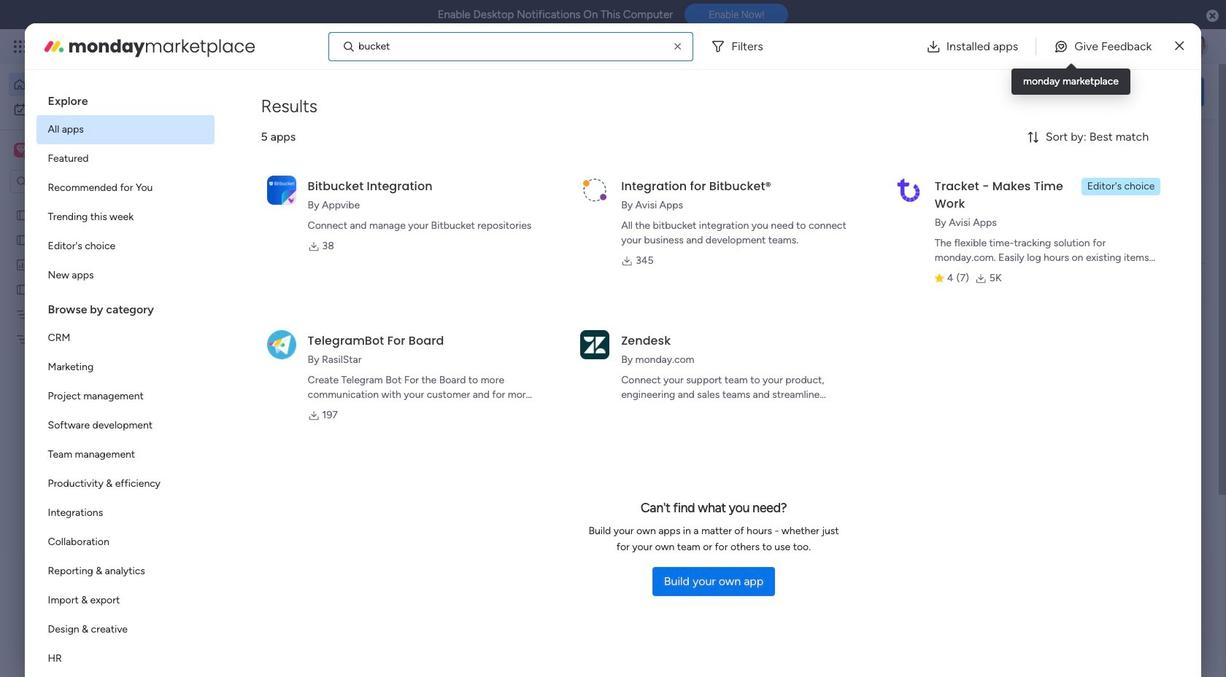 Task type: vqa. For each thing, say whether or not it's contained in the screenshot.
arrow down Image
no



Task type: locate. For each thing, give the bounding box(es) containing it.
public board image
[[15, 233, 29, 247], [15, 282, 29, 296]]

v2 user feedback image
[[997, 83, 1008, 100]]

quick search results list box
[[226, 166, 950, 538]]

option
[[9, 73, 177, 96], [9, 98, 177, 121], [36, 115, 214, 145], [36, 145, 214, 174], [36, 174, 214, 203], [0, 202, 186, 205], [36, 203, 214, 232], [36, 232, 214, 261], [36, 261, 214, 290], [36, 324, 214, 353], [36, 353, 214, 382], [36, 382, 214, 412], [36, 412, 214, 441], [36, 441, 214, 470], [36, 470, 214, 499], [36, 499, 214, 528], [36, 528, 214, 558], [36, 558, 214, 587], [36, 587, 214, 616], [36, 616, 214, 645], [36, 645, 214, 674]]

1 image
[[978, 30, 991, 46]]

1 heading from the top
[[36, 82, 214, 115]]

heading
[[36, 82, 214, 115], [36, 290, 214, 324]]

notifications image
[[967, 39, 982, 54]]

1 workspace image from the left
[[14, 142, 28, 158]]

dapulse x slim image
[[1175, 38, 1184, 55], [1182, 135, 1200, 153]]

1 public board image from the top
[[15, 233, 29, 247]]

invite members image
[[1031, 39, 1046, 54]]

2 public board image from the top
[[15, 282, 29, 296]]

list box
[[36, 82, 214, 678], [0, 200, 186, 548]]

1 vertical spatial dapulse x slim image
[[1182, 135, 1200, 153]]

2 image
[[1010, 30, 1023, 46]]

public board image down public board icon
[[15, 233, 29, 247]]

search everything image
[[1099, 39, 1114, 54]]

1 vertical spatial heading
[[36, 290, 214, 324]]

monday marketplace image
[[1063, 39, 1078, 54]]

app logo image
[[267, 176, 296, 205], [580, 176, 610, 205], [894, 176, 923, 205], [267, 330, 296, 360], [580, 330, 610, 360]]

workspace selection element
[[14, 142, 122, 161]]

0 vertical spatial public board image
[[15, 233, 29, 247]]

check circle image
[[1007, 185, 1017, 196]]

public board image down public dashboard icon
[[15, 282, 29, 296]]

1 vertical spatial public board image
[[15, 282, 29, 296]]

0 vertical spatial heading
[[36, 82, 214, 115]]

workspace image
[[14, 142, 28, 158], [16, 142, 26, 158]]

0 vertical spatial dapulse x slim image
[[1175, 38, 1184, 55]]

see plans image
[[242, 39, 255, 55]]



Task type: describe. For each thing, give the bounding box(es) containing it.
2 heading from the top
[[36, 290, 214, 324]]

dapulse close image
[[1206, 9, 1219, 23]]

v2 bolt switch image
[[1111, 84, 1119, 100]]

public dashboard image
[[15, 258, 29, 271]]

select product image
[[13, 39, 28, 54]]

public board image
[[15, 208, 29, 222]]

help center element
[[985, 631, 1204, 678]]

Search in workspace field
[[31, 173, 122, 190]]

monday marketplace image
[[42, 35, 65, 58]]

terry turtle image
[[1185, 35, 1209, 58]]

update feed image
[[999, 39, 1014, 54]]

getting started element
[[985, 561, 1204, 619]]

2 workspace image from the left
[[16, 142, 26, 158]]

help image
[[1131, 39, 1146, 54]]

circle o image
[[1007, 241, 1017, 252]]



